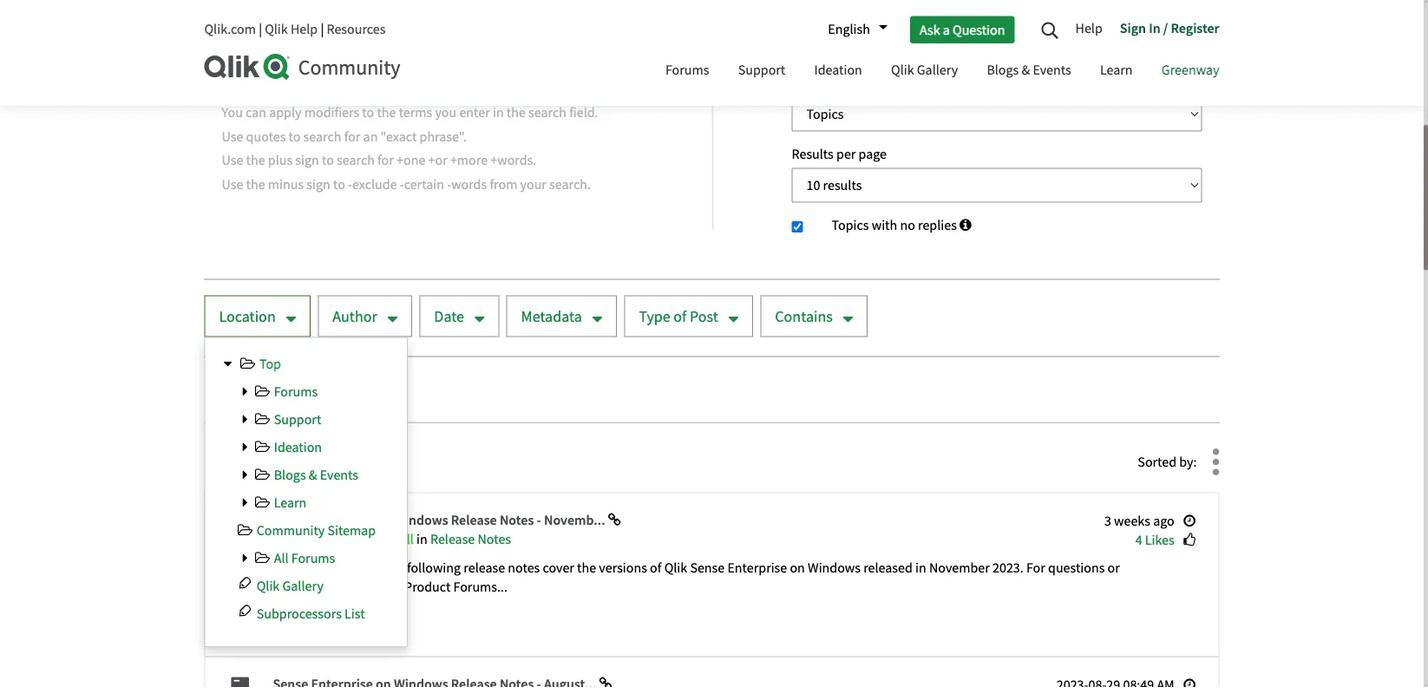 Task type: describe. For each thing, give the bounding box(es) containing it.
results for 50,000
[[249, 453, 288, 471]]

1 horizontal spatial by
[[864, 74, 878, 92]]

search
[[222, 72, 271, 95]]

blogs & events for blogs & events "link"
[[274, 466, 358, 484]]

by inside 'tab panel'
[[273, 531, 290, 548]]

client
[[330, 618, 356, 632]]

client managed link
[[321, 616, 406, 635]]

metadata
[[521, 307, 582, 327]]

resources link
[[327, 20, 386, 38]]

results for view
[[822, 74, 861, 92]]

the
[[382, 559, 404, 577]]

ideation link
[[274, 439, 322, 456]]

sense enterprise on windows release notes - novemb...
[[273, 512, 608, 529]]

enterprise inside table of contents            the following release notes cover the versions of qlik sense enterprise on windows released in november 2023.   for questions or comments, post in the product forums...
[[727, 559, 787, 577]]

view results by
[[792, 74, 878, 92]]

search.
[[549, 176, 591, 193]]

help inside "link"
[[1075, 19, 1103, 37]]

2 vertical spatial search
[[337, 152, 375, 170]]

1 vertical spatial gallery
[[282, 578, 324, 595]]

category image for community sitemap
[[236, 524, 254, 538]]

hall
[[391, 531, 414, 548]]

- down +one
[[400, 176, 404, 193]]

minus
[[268, 176, 304, 193]]

november
[[929, 559, 990, 577]]

question
[[953, 21, 1005, 38]]

subprocessors list
[[257, 605, 365, 623]]

qlik gallery for top qlik gallery link
[[891, 61, 958, 79]]

1 vertical spatial no
[[267, 383, 283, 401]]

the right cover
[[577, 559, 596, 577]]

ideation for ideation link
[[274, 439, 322, 456]]

enter
[[459, 104, 490, 122]]

post
[[341, 578, 366, 596]]

the left plus
[[246, 152, 265, 170]]

all
[[274, 550, 289, 568]]

0 vertical spatial no
[[900, 217, 915, 234]]

users link
[[271, 5, 335, 48]]

0 horizontal spatial enterprise
[[311, 512, 373, 529]]

qlik.com | qlik help | resources
[[204, 20, 386, 38]]

your
[[520, 176, 547, 193]]

contents
[[322, 559, 374, 577]]

of for contents
[[307, 559, 319, 577]]

to down apply
[[289, 128, 301, 146]]

0 horizontal spatial help
[[291, 20, 318, 38]]

sitemap
[[328, 522, 376, 540]]

sorted
[[1138, 453, 1177, 471]]

sorted by:
[[1138, 453, 1197, 471]]

0 vertical spatial sense
[[273, 512, 308, 529]]

certain
[[404, 176, 444, 193]]

notes
[[508, 559, 540, 577]]

location
[[219, 307, 276, 327]]

2023.
[[993, 559, 1024, 577]]

0 vertical spatial windows
[[394, 512, 448, 529]]

community for community sitemap
[[257, 522, 325, 540]]

sign
[[1120, 19, 1146, 36]]

hide
[[1102, 14, 1129, 32]]

versions
[[599, 559, 647, 577]]

menu bar containing forums
[[652, 46, 1233, 97]]

register
[[1171, 19, 1220, 36]]

topics
[[832, 217, 869, 234]]

a
[[943, 21, 950, 38]]

in
[[1149, 19, 1161, 36]]

sign in / register
[[1120, 19, 1220, 36]]

type
[[639, 307, 670, 327]]

english button
[[819, 15, 888, 44]]

you
[[435, 104, 457, 122]]

+more
[[450, 152, 488, 170]]

all forums link
[[274, 550, 335, 568]]

ideation button
[[801, 46, 875, 97]]

list
[[345, 605, 365, 623]]

qlik image
[[204, 54, 291, 80]]

type of post
[[639, 307, 718, 327]]

top link
[[259, 355, 281, 373]]

- inside 'tab panel'
[[537, 512, 541, 529]]

4 likes link
[[1135, 532, 1175, 549]]

category image for blogs & events
[[254, 468, 271, 482]]

forums button
[[652, 46, 722, 97]]

0 horizontal spatial for
[[344, 128, 360, 146]]

with no replies
[[239, 383, 324, 401]]

of for post
[[674, 307, 687, 327]]

category image for forums
[[254, 385, 271, 399]]

following
[[407, 559, 461, 577]]

the right enter
[[507, 104, 526, 122]]

plus
[[268, 152, 293, 170]]

limits search results to topics that have no replies. image
[[960, 218, 972, 232]]

& for blogs & events "link"
[[309, 466, 317, 484]]

words
[[451, 176, 487, 193]]

contains
[[775, 307, 833, 327]]

elisabeth-
[[307, 531, 365, 548]]

50,000
[[209, 453, 247, 471]]

tab list containing posts
[[204, 5, 1220, 48]]

qlik inside qlik gallery link
[[891, 61, 914, 79]]

phrase".
[[420, 128, 467, 146]]

qlik help link
[[265, 20, 318, 38]]

location button
[[204, 296, 311, 338]]

0 vertical spatial replies
[[918, 217, 957, 234]]

category image for all forums
[[254, 551, 271, 565]]

0 vertical spatial release
[[451, 512, 497, 529]]

topics with no replies
[[832, 217, 957, 234]]

tab panel containing 50,000 results
[[204, 441, 1220, 687]]

english
[[828, 20, 870, 38]]

1 vertical spatial for
[[378, 152, 394, 170]]

weeks
[[1114, 512, 1151, 530]]

this is an article image
[[223, 676, 256, 687]]

events for blogs & events "link"
[[320, 466, 358, 484]]

community link
[[204, 54, 635, 81]]

2 | from the left
[[321, 20, 324, 38]]

+one
[[397, 152, 425, 170]]

field.
[[569, 104, 598, 122]]

2 use from the top
[[222, 152, 243, 170]]

you
[[222, 104, 243, 122]]

0 horizontal spatial with
[[239, 383, 265, 401]]

in right post
[[369, 578, 380, 596]]

blogs & events for blogs & events dropdown button
[[987, 61, 1071, 79]]

qlik gallery for bottom qlik gallery link
[[257, 578, 324, 595]]

search modifiers: heading
[[222, 72, 634, 95]]

& for blogs & events dropdown button
[[1022, 61, 1030, 79]]

all forums
[[274, 550, 335, 568]]

table of contents            the following release notes cover the versions of qlik sense enterprise on windows released in november 2023.   for questions or comments, post in the product forums...
[[273, 559, 1120, 596]]

learn for learn dropdown button
[[1100, 61, 1133, 79]]

to right plus
[[322, 152, 334, 170]]

greenway link
[[1149, 46, 1233, 97]]

advanced
[[1132, 14, 1188, 32]]

in right hall
[[417, 531, 428, 548]]

in right the released
[[915, 559, 926, 577]]

category image for learn
[[254, 496, 271, 510]]

learn for learn link
[[274, 494, 307, 512]]

0 vertical spatial sign
[[295, 152, 319, 170]]

comments,
[[273, 578, 338, 596]]



Task type: locate. For each thing, give the bounding box(es) containing it.
results right 50,000
[[249, 453, 288, 471]]

0 horizontal spatial learn
[[274, 494, 307, 512]]

to up an
[[362, 104, 374, 122]]

author
[[333, 307, 377, 327]]

sense enterprise on windows release notes - novemb... link
[[273, 512, 608, 529]]

places link
[[337, 5, 408, 48]]

gallery down table
[[282, 578, 324, 595]]

&
[[1022, 61, 1030, 79], [309, 466, 317, 484]]

message contains a hyperlink image
[[608, 513, 621, 527]]

1 vertical spatial enterprise
[[727, 559, 787, 577]]

1 vertical spatial release
[[430, 531, 475, 548]]

table
[[273, 559, 304, 577]]

1 horizontal spatial blogs
[[987, 61, 1019, 79]]

1 horizontal spatial windows
[[808, 559, 861, 577]]

1 horizontal spatial of
[[650, 559, 662, 577]]

help left sign
[[1075, 19, 1103, 37]]

sign right plus
[[295, 152, 319, 170]]

0 vertical spatial community
[[298, 54, 400, 81]]

of left post
[[674, 307, 687, 327]]

support
[[738, 61, 785, 79], [274, 411, 321, 429]]

message contains a hyperlink image
[[599, 678, 612, 687]]

the up "exact
[[377, 104, 396, 122]]

sense right versions
[[690, 559, 725, 577]]

category image down with no replies
[[254, 413, 271, 427]]

Topics with no replies checkbox
[[792, 222, 803, 233]]

category image down top
[[254, 385, 271, 399]]

qlik inside table of contents            the following release notes cover the versions of qlik sense enterprise on windows released in november 2023.   for questions or comments, post in the product forums...
[[664, 559, 687, 577]]

ideation down english
[[814, 61, 862, 79]]

qlik gallery link down table
[[257, 578, 324, 595]]

sign
[[295, 152, 319, 170], [307, 176, 330, 193]]

use
[[222, 128, 243, 146], [222, 152, 243, 170], [222, 176, 243, 193]]

elisabeth-virc- hall
[[307, 531, 414, 548]]

blog image
[[236, 577, 254, 593]]

qlik gallery down the ask
[[891, 61, 958, 79]]

forums down 'employee' image
[[291, 550, 335, 568]]

category image left top
[[239, 357, 257, 371]]

learn down blogs & events "link"
[[274, 494, 307, 512]]

release up release notes link
[[451, 512, 497, 529]]

1 horizontal spatial sense
[[690, 559, 725, 577]]

modifiers
[[304, 104, 359, 122]]

0 vertical spatial by
[[864, 74, 878, 92]]

support left view
[[738, 61, 785, 79]]

category image left all
[[254, 551, 271, 565]]

2 category image from the top
[[254, 551, 271, 565]]

release down sense enterprise on windows release notes - novemb...
[[430, 531, 475, 548]]

sense inside table of contents            the following release notes cover the versions of qlik sense enterprise on windows released in november 2023.   for questions or comments, post in the product forums...
[[690, 559, 725, 577]]

metadata button
[[506, 296, 617, 338]]

posts link
[[204, 5, 269, 48]]

qlik.com
[[204, 20, 256, 38]]

|
[[259, 20, 262, 38], [321, 20, 324, 38]]

notes
[[500, 512, 534, 529], [478, 531, 511, 548]]

can
[[246, 104, 266, 122]]

ideation down support link at the left bottom
[[274, 439, 322, 456]]

by up all
[[273, 531, 290, 548]]

& inside dropdown button
[[1022, 61, 1030, 79]]

1 vertical spatial support
[[274, 411, 321, 429]]

or
[[1108, 559, 1120, 577]]

likes
[[1145, 532, 1175, 549]]

1 use from the top
[[222, 128, 243, 146]]

date
[[434, 307, 464, 327]]

greenway
[[1162, 61, 1220, 79]]

ago
[[1153, 512, 1175, 530]]

1 vertical spatial search
[[303, 128, 341, 146]]

events
[[1033, 61, 1071, 79], [320, 466, 358, 484]]

0 vertical spatial forums
[[665, 61, 709, 79]]

2 vertical spatial use
[[222, 176, 243, 193]]

forums
[[665, 61, 709, 79], [274, 383, 318, 401], [291, 550, 335, 568]]

1 | from the left
[[259, 20, 262, 38]]

0 horizontal spatial support
[[274, 411, 321, 429]]

0 vertical spatial gallery
[[917, 61, 958, 79]]

search down modifiers
[[303, 128, 341, 146]]

community sitemap link
[[257, 522, 376, 540]]

1 horizontal spatial events
[[1033, 61, 1071, 79]]

windows up hall
[[394, 512, 448, 529]]

replies up support link at the left bottom
[[285, 383, 324, 401]]

questions
[[1048, 559, 1105, 577]]

type of post button
[[624, 296, 753, 338]]

support inside dropdown button
[[738, 61, 785, 79]]

0 horizontal spatial by
[[273, 531, 290, 548]]

0 vertical spatial category image
[[254, 468, 271, 482]]

0 vertical spatial notes
[[500, 512, 534, 529]]

to left exclude
[[333, 176, 345, 193]]

for left +one
[[378, 152, 394, 170]]

| right qlik help link
[[321, 20, 324, 38]]

community down resources
[[298, 54, 400, 81]]

0 horizontal spatial replies
[[285, 383, 324, 401]]

support for support dropdown button
[[738, 61, 785, 79]]

of right versions
[[650, 559, 662, 577]]

events left learn dropdown button
[[1033, 61, 1071, 79]]

0 vertical spatial results
[[822, 74, 861, 92]]

- left novemb...
[[537, 512, 541, 529]]

0 horizontal spatial qlik gallery link
[[257, 578, 324, 595]]

support up ideation link
[[274, 411, 321, 429]]

date button
[[419, 296, 499, 338]]

client managed
[[330, 618, 398, 632]]

notes up release
[[478, 531, 511, 548]]

forums up support link at the left bottom
[[274, 383, 318, 401]]

release
[[451, 512, 497, 529], [430, 531, 475, 548]]

search left field.
[[528, 104, 567, 122]]

qlik gallery link down the ask
[[878, 46, 971, 97]]

1 vertical spatial on
[[790, 559, 805, 577]]

modifiers:
[[275, 72, 346, 95]]

windows left the released
[[808, 559, 861, 577]]

cover
[[543, 559, 574, 577]]

users
[[284, 16, 322, 34]]

on inside table of contents            the following release notes cover the versions of qlik sense enterprise on windows released in november 2023.   for questions or comments, post in the product forums...
[[790, 559, 805, 577]]

1 horizontal spatial ideation
[[814, 61, 862, 79]]

1 horizontal spatial blogs & events
[[987, 61, 1071, 79]]

events inside dropdown button
[[1033, 61, 1071, 79]]

1 horizontal spatial on
[[790, 559, 805, 577]]

0 vertical spatial ideation
[[814, 61, 862, 79]]

no right topics
[[900, 217, 915, 234]]

with down top
[[239, 383, 265, 401]]

results
[[792, 145, 834, 163]]

0 horizontal spatial ideation
[[274, 439, 322, 456]]

0 vertical spatial use
[[222, 128, 243, 146]]

0 vertical spatial &
[[1022, 61, 1030, 79]]

0 vertical spatial blogs & events
[[987, 61, 1071, 79]]

1 horizontal spatial qlik gallery
[[891, 61, 958, 79]]

1 horizontal spatial support
[[738, 61, 785, 79]]

in release notes
[[417, 531, 511, 548]]

1 horizontal spatial |
[[321, 20, 324, 38]]

community for community
[[298, 54, 400, 81]]

0 vertical spatial with
[[872, 217, 897, 234]]

qlik gallery down table
[[257, 578, 324, 595]]

1 horizontal spatial results
[[822, 74, 861, 92]]

no
[[900, 217, 915, 234], [267, 383, 283, 401]]

learn down sign
[[1100, 61, 1133, 79]]

blogs inside dropdown button
[[987, 61, 1019, 79]]

qlik gallery inside qlik gallery link
[[891, 61, 958, 79]]

hide advanced
[[1102, 14, 1188, 32]]

1 horizontal spatial for
[[378, 152, 394, 170]]

in
[[493, 104, 504, 122], [417, 531, 428, 548], [915, 559, 926, 577], [369, 578, 380, 596]]

sign right minus
[[307, 176, 330, 193]]

1 vertical spatial qlik gallery link
[[257, 578, 324, 595]]

1 horizontal spatial enterprise
[[727, 559, 787, 577]]

released
[[863, 559, 913, 577]]

the down the
[[383, 578, 402, 596]]

0 horizontal spatial results
[[249, 453, 288, 471]]

0 vertical spatial support
[[738, 61, 785, 79]]

ask a question
[[920, 21, 1005, 38]]

blogs & events inside blogs & events dropdown button
[[987, 61, 1071, 79]]

0 vertical spatial search
[[528, 104, 567, 122]]

forums for forums 'link'
[[274, 383, 318, 401]]

1 horizontal spatial qlik gallery link
[[878, 46, 971, 97]]

2 vertical spatial forums
[[291, 550, 335, 568]]

0 horizontal spatial events
[[320, 466, 358, 484]]

1 vertical spatial by
[[273, 531, 290, 548]]

support link
[[274, 411, 321, 429]]

sense
[[273, 512, 308, 529], [690, 559, 725, 577]]

1 vertical spatial &
[[309, 466, 317, 484]]

qlik gallery
[[891, 61, 958, 79], [257, 578, 324, 595]]

learn inside dropdown button
[[1100, 61, 1133, 79]]

1 vertical spatial qlik gallery
[[257, 578, 324, 595]]

resources
[[327, 20, 386, 38]]

0 vertical spatial qlik gallery link
[[878, 46, 971, 97]]

employee image
[[290, 533, 305, 548]]

subprocessors list link
[[257, 605, 365, 623]]

category image for support
[[254, 413, 271, 427]]

blogs for blogs & events "link"
[[274, 466, 306, 484]]

1 vertical spatial blogs & events
[[274, 466, 358, 484]]

notes up notes
[[500, 512, 534, 529]]

blog image
[[236, 605, 254, 621]]

forums...
[[453, 578, 508, 596]]

for
[[1026, 559, 1045, 577]]

blogs & events down ideation link
[[274, 466, 358, 484]]

learn button
[[1087, 46, 1146, 97]]

1 vertical spatial events
[[320, 466, 358, 484]]

windows inside table of contents            the following release notes cover the versions of qlik sense enterprise on windows released in november 2023.   for questions or comments, post in the product forums...
[[808, 559, 861, 577]]

0 horizontal spatial qlik gallery
[[257, 578, 324, 595]]

0 horizontal spatial gallery
[[282, 578, 324, 595]]

1 vertical spatial category image
[[254, 551, 271, 565]]

category image
[[239, 357, 257, 371], [254, 385, 271, 399], [254, 413, 271, 427], [254, 440, 271, 454], [254, 496, 271, 510], [236, 524, 254, 538]]

forums for the forums "popup button"
[[665, 61, 709, 79]]

1 vertical spatial ideation
[[274, 439, 322, 456]]

in right enter
[[493, 104, 504, 122]]

0 horizontal spatial &
[[309, 466, 317, 484]]

the left minus
[[246, 176, 265, 193]]

category image left ideation link
[[254, 440, 271, 454]]

hide advanced link
[[1102, 3, 1188, 45]]

1 horizontal spatial &
[[1022, 61, 1030, 79]]

for left an
[[344, 128, 360, 146]]

sense up 'employee' image
[[273, 512, 308, 529]]

0 horizontal spatial on
[[376, 512, 391, 529]]

ideation for ideation dropdown button
[[814, 61, 862, 79]]

3
[[1104, 512, 1111, 530]]

menu bar
[[652, 46, 1233, 97]]

events down ideation link
[[320, 466, 358, 484]]

blogs for blogs & events dropdown button
[[987, 61, 1019, 79]]

0 horizontal spatial windows
[[394, 512, 448, 529]]

with right topics
[[872, 217, 897, 234]]

blogs & events button
[[974, 46, 1084, 97]]

exclude
[[352, 176, 397, 193]]

novemb...
[[544, 512, 605, 529]]

results right view
[[822, 74, 861, 92]]

gallery down the ask
[[917, 61, 958, 79]]

sorted by: heading
[[1138, 441, 1206, 484]]

of inside popup button
[[674, 307, 687, 327]]

50,000 results alert
[[204, 441, 1138, 484]]

0 horizontal spatial of
[[307, 559, 319, 577]]

release notes link
[[430, 531, 511, 548]]

0 horizontal spatial no
[[267, 383, 283, 401]]

1 horizontal spatial gallery
[[917, 61, 958, 79]]

blogs & events
[[987, 61, 1071, 79], [274, 466, 358, 484]]

labels:
[[273, 615, 314, 633]]

replies
[[918, 217, 957, 234], [285, 383, 324, 401]]

post
[[690, 307, 718, 327]]

1 horizontal spatial help
[[1075, 19, 1103, 37]]

category image left learn link
[[254, 496, 271, 510]]

search modifiers:
[[222, 72, 346, 95]]

/
[[1163, 19, 1168, 36]]

an
[[363, 128, 378, 146]]

blogs
[[987, 61, 1019, 79], [274, 466, 306, 484]]

0 vertical spatial qlik gallery
[[891, 61, 958, 79]]

by:
[[1179, 453, 1197, 471]]

ideation
[[814, 61, 862, 79], [274, 439, 322, 456]]

forums link
[[274, 383, 318, 401]]

ideation inside dropdown button
[[814, 61, 862, 79]]

- right certain
[[447, 176, 451, 193]]

windows
[[394, 512, 448, 529], [808, 559, 861, 577]]

1 vertical spatial windows
[[808, 559, 861, 577]]

blogs up learn link
[[274, 466, 306, 484]]

-
[[348, 176, 352, 193], [400, 176, 404, 193], [447, 176, 451, 193], [537, 512, 541, 529]]

support for support link at the left bottom
[[274, 411, 321, 429]]

category image for top
[[239, 357, 257, 371]]

1 vertical spatial results
[[249, 453, 288, 471]]

blogs down question
[[987, 61, 1019, 79]]

0 vertical spatial enterprise
[[311, 512, 373, 529]]

community sitemap
[[257, 522, 376, 540]]

replies left limits search results to topics that have no replies. image
[[918, 217, 957, 234]]

results inside alert
[[249, 453, 288, 471]]

category image right 50,000
[[254, 468, 271, 482]]

| right posts
[[259, 20, 262, 38]]

in inside you can apply modifiers to the terms you enter in the search field. use quotes to search for an "exact phrase". use the plus sign to search for +one +or +more +words. use the minus sign to -exclude -certain -words from your search.
[[493, 104, 504, 122]]

category image for ideation
[[254, 440, 271, 454]]

forums inside "popup button"
[[665, 61, 709, 79]]

the
[[377, 104, 396, 122], [507, 104, 526, 122], [246, 152, 265, 170], [246, 176, 265, 193], [577, 559, 596, 577], [383, 578, 402, 596]]

tab list
[[204, 5, 1220, 48]]

+or
[[428, 152, 447, 170]]

category image left 'employee' image
[[236, 524, 254, 538]]

0 vertical spatial on
[[376, 512, 391, 529]]

0 vertical spatial for
[[344, 128, 360, 146]]

1 horizontal spatial with
[[872, 217, 897, 234]]

1 category image from the top
[[254, 468, 271, 482]]

by down english button
[[864, 74, 878, 92]]

tab panel
[[204, 441, 1220, 687]]

forums left support dropdown button
[[665, 61, 709, 79]]

0 vertical spatial blogs
[[987, 61, 1019, 79]]

0 horizontal spatial blogs & events
[[274, 466, 358, 484]]

- right minus
[[348, 176, 352, 193]]

1 horizontal spatial no
[[900, 217, 915, 234]]

help left resources
[[291, 20, 318, 38]]

no down top link
[[267, 383, 283, 401]]

quotes
[[246, 128, 286, 146]]

0 horizontal spatial |
[[259, 20, 262, 38]]

of up comments,
[[307, 559, 319, 577]]

1 vertical spatial replies
[[285, 383, 324, 401]]

search down an
[[337, 152, 375, 170]]

you can apply modifiers to the terms you enter in the search field. use quotes to search for an "exact phrase". use the plus sign to search for +one +or +more +words. use the minus sign to -exclude -certain -words from your search.
[[222, 104, 598, 193]]

1 vertical spatial forums
[[274, 383, 318, 401]]

0 vertical spatial learn
[[1100, 61, 1133, 79]]

0 horizontal spatial blogs
[[274, 466, 306, 484]]

page
[[859, 145, 887, 163]]

category image
[[254, 468, 271, 482], [254, 551, 271, 565]]

1 horizontal spatial replies
[[918, 217, 957, 234]]

enterprise
[[311, 512, 373, 529], [727, 559, 787, 577]]

3 use from the top
[[222, 176, 243, 193]]

events for blogs & events dropdown button
[[1033, 61, 1071, 79]]

1 vertical spatial sign
[[307, 176, 330, 193]]

terms
[[399, 104, 432, 122]]

1 vertical spatial learn
[[274, 494, 307, 512]]

2 horizontal spatial of
[[674, 307, 687, 327]]

1 horizontal spatial learn
[[1100, 61, 1133, 79]]

blogs & events down question
[[987, 61, 1071, 79]]

1 vertical spatial notes
[[478, 531, 511, 548]]

places
[[350, 16, 395, 34]]

0 horizontal spatial sense
[[273, 512, 308, 529]]

4
[[1135, 532, 1142, 549]]

labels: heading
[[273, 614, 316, 633]]

community down learn link
[[257, 522, 325, 540]]

0 vertical spatial events
[[1033, 61, 1071, 79]]

1 vertical spatial with
[[239, 383, 265, 401]]

1 vertical spatial sense
[[690, 559, 725, 577]]

view
[[792, 74, 819, 92]]



Task type: vqa. For each thing, say whether or not it's contained in the screenshot.
Posts LINK
yes



